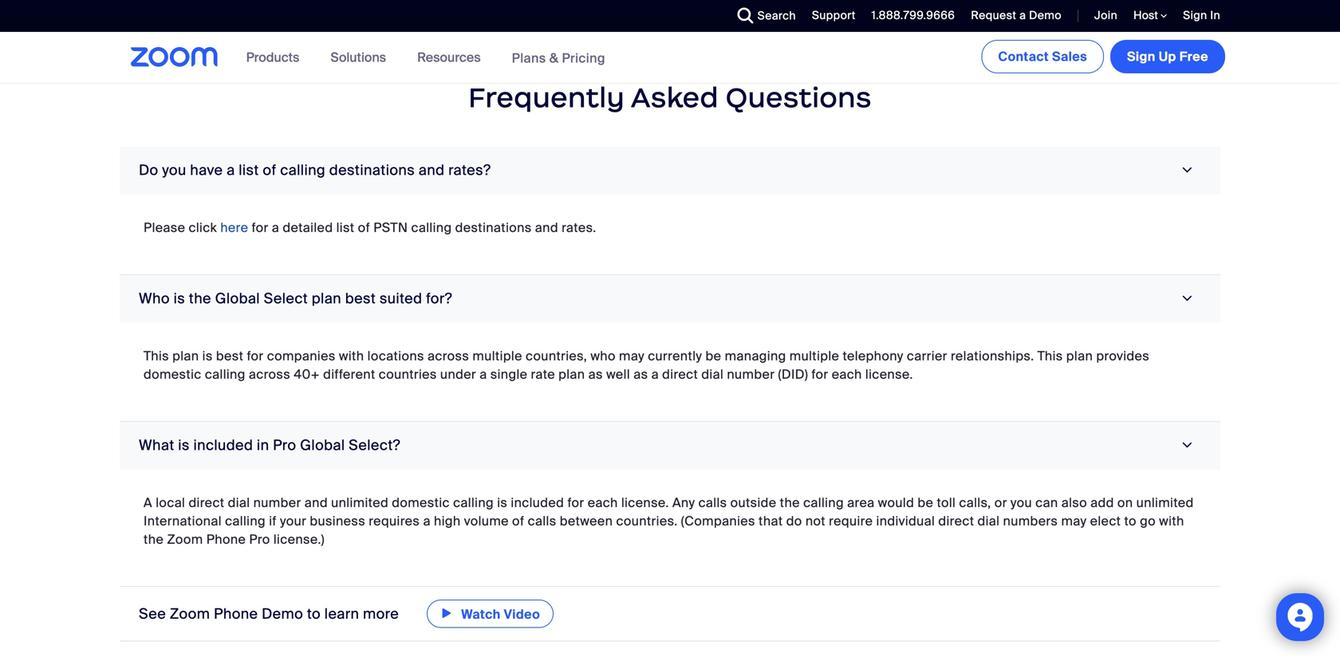 Task type: vqa. For each thing, say whether or not it's contained in the screenshot.
first multiple from left
yes



Task type: describe. For each thing, give the bounding box(es) containing it.
who is the global select plan best suited for?
[[139, 290, 453, 308]]

here link
[[220, 219, 248, 236]]

rates?
[[449, 161, 491, 179]]

solutions button
[[331, 32, 394, 83]]

watch video
[[462, 606, 540, 623]]

do you have a list of calling destinations and rates? button
[[120, 147, 1221, 195]]

for inside a local direct dial number and unlimited domestic calling is included for each license. any calls outside the calling area would be toll calls, or you can also add on unlimited international calling if your business requires a high volume of calls between countries. (companies that do not require individual direct dial numbers may elect to go with the zoom phone pro license.)
[[568, 495, 585, 511]]

between
[[560, 513, 613, 530]]

or
[[995, 495, 1008, 511]]

suited
[[380, 290, 423, 308]]

companies
[[267, 348, 336, 365]]

1 vertical spatial the
[[780, 495, 800, 511]]

tab list containing do you have a list of calling destinations and rates?
[[120, 147, 1221, 658]]

a left detailed on the left top of the page
[[272, 219, 279, 236]]

license.)
[[274, 531, 325, 548]]

requires
[[369, 513, 420, 530]]

list inside do you have a list of calling destinations and rates? dropdown button
[[239, 161, 259, 179]]

dial inside the 'this plan is best for companies with locations across multiple countries, who may currently be managing multiple telephony carrier relationships. this plan provides domestic calling across 40+ different countries under a single rate plan as well as a direct dial number (did) for each license.'
[[702, 366, 724, 383]]

in
[[1211, 8, 1221, 23]]

for?
[[426, 290, 453, 308]]

right image
[[1177, 438, 1199, 453]]

plan inside dropdown button
[[312, 290, 342, 308]]

well
[[607, 366, 631, 383]]

sign up free button
[[1111, 40, 1226, 73]]

plans & pricing
[[512, 50, 606, 66]]

a inside a local direct dial number and unlimited domestic calling is included for each license. any calls outside the calling area would be toll calls, or you can also add on unlimited international calling if your business requires a high volume of calls between countries. (companies that do not require individual direct dial numbers may elect to go with the zoom phone pro license.)
[[423, 513, 431, 530]]

in
[[257, 436, 269, 455]]

may inside the 'this plan is best for companies with locations across multiple countries, who may currently be managing multiple telephony carrier relationships. this plan provides domestic calling across 40+ different countries under a single rate plan as well as a direct dial number (did) for each license.'
[[619, 348, 645, 365]]

2 vertical spatial dial
[[978, 513, 1000, 530]]

0 vertical spatial demo
[[1030, 8, 1062, 23]]

not
[[806, 513, 826, 530]]

calls,
[[960, 495, 992, 511]]

right image for do you have a list of calling destinations and rates?
[[1177, 163, 1199, 178]]

have
[[190, 161, 223, 179]]

add
[[1091, 495, 1115, 511]]

managing
[[725, 348, 787, 365]]

a right 'request'
[[1020, 8, 1027, 23]]

product information navigation
[[234, 32, 618, 84]]

sign for sign in
[[1184, 8, 1208, 23]]

can
[[1036, 495, 1059, 511]]

outside
[[731, 495, 777, 511]]

see zoom phone demo to learn more
[[139, 605, 403, 624]]

with inside the 'this plan is best for companies with locations across multiple countries, who may currently be managing multiple telephony carrier relationships. this plan provides domestic calling across 40+ different countries under a single rate plan as well as a direct dial number (did) for each license.'
[[339, 348, 364, 365]]

join link up meetings navigation
[[1095, 8, 1118, 23]]

watch video link
[[427, 600, 554, 628]]

may inside a local direct dial number and unlimited domestic calling is included for each license. any calls outside the calling area would be toll calls, or you can also add on unlimited international calling if your business requires a high volume of calls between countries. (companies that do not require individual direct dial numbers may elect to go with the zoom phone pro license.)
[[1062, 513, 1087, 530]]

be inside the 'this plan is best for companies with locations across multiple countries, who may currently be managing multiple telephony carrier relationships. this plan provides domestic calling across 40+ different countries under a single rate plan as well as a direct dial number (did) for each license.'
[[706, 348, 722, 365]]

to inside a local direct dial number and unlimited domestic calling is included for each license. any calls outside the calling area would be toll calls, or you can also add on unlimited international calling if your business requires a high volume of calls between countries. (companies that do not require individual direct dial numbers may elect to go with the zoom phone pro license.)
[[1125, 513, 1137, 530]]

with inside a local direct dial number and unlimited domestic calling is included for each license. any calls outside the calling area would be toll calls, or you can also add on unlimited international calling if your business requires a high volume of calls between countries. (companies that do not require individual direct dial numbers may elect to go with the zoom phone pro license.)
[[1160, 513, 1185, 530]]

1.888.799.9666
[[872, 8, 956, 23]]

1 vertical spatial demo
[[262, 605, 303, 624]]

and inside dropdown button
[[419, 161, 445, 179]]

that
[[759, 513, 783, 530]]

2 this from the left
[[1038, 348, 1064, 365]]

zoom logo image
[[131, 47, 218, 67]]

each inside the 'this plan is best for companies with locations across multiple countries, who may currently be managing multiple telephony carrier relationships. this plan provides domestic calling across 40+ different countries under a single rate plan as well as a direct dial number (did) for each license.'
[[832, 366, 863, 383]]

1 this from the left
[[144, 348, 169, 365]]

included inside a local direct dial number and unlimited domestic calling is included for each license. any calls outside the calling area would be toll calls, or you can also add on unlimited international calling if your business requires a high volume of calls between countries. (companies that do not require individual direct dial numbers may elect to go with the zoom phone pro license.)
[[511, 495, 564, 511]]

contact sales link
[[982, 40, 1105, 73]]

license. inside a local direct dial number and unlimited domestic calling is included for each license. any calls outside the calling area would be toll calls, or you can also add on unlimited international calling if your business requires a high volume of calls between countries. (companies that do not require individual direct dial numbers may elect to go with the zoom phone pro license.)
[[622, 495, 669, 511]]

questions
[[726, 80, 872, 115]]

sign for sign up free
[[1128, 48, 1156, 65]]

2 multiple from the left
[[790, 348, 840, 365]]

video
[[504, 606, 540, 623]]

elect
[[1091, 513, 1122, 530]]

your
[[280, 513, 307, 530]]

host button
[[1134, 8, 1168, 23]]

request a demo
[[972, 8, 1062, 23]]

please
[[144, 219, 185, 236]]

what is included in pro global select? button
[[120, 422, 1221, 470]]

0 horizontal spatial the
[[144, 531, 164, 548]]

watch
[[462, 606, 501, 623]]

under
[[440, 366, 476, 383]]

toll
[[937, 495, 956, 511]]

if
[[269, 513, 277, 530]]

destinations inside dropdown button
[[329, 161, 415, 179]]

business
[[310, 513, 366, 530]]

learn
[[325, 605, 359, 624]]

currently
[[648, 348, 703, 365]]

for right here on the top of the page
[[252, 219, 269, 236]]

1 vertical spatial zoom
[[170, 605, 210, 624]]

would
[[878, 495, 915, 511]]

0 horizontal spatial to
[[307, 605, 321, 624]]

search
[[758, 8, 796, 23]]

volume
[[464, 513, 509, 530]]

do you have a list of calling destinations and rates?
[[139, 161, 491, 179]]

support
[[812, 8, 856, 23]]

this plan is best for companies with locations across multiple countries, who may currently be managing multiple telephony carrier relationships. this plan provides domestic calling across 40+ different countries under a single rate plan as well as a direct dial number (did) for each license.
[[144, 348, 1150, 383]]

rates.
[[562, 219, 597, 236]]

1 vertical spatial across
[[249, 366, 291, 383]]

products button
[[246, 32, 307, 83]]

go
[[1141, 513, 1156, 530]]

a down currently
[[652, 366, 659, 383]]

countries.
[[617, 513, 678, 530]]

international
[[144, 513, 222, 530]]

1 unlimited from the left
[[331, 495, 389, 511]]

right image for who is the global select plan best suited for?
[[1177, 291, 1199, 306]]

please click here for a detailed list of pstn calling destinations and rates.
[[144, 219, 597, 236]]

2 horizontal spatial and
[[535, 219, 559, 236]]

1 vertical spatial of
[[358, 219, 370, 236]]

sales
[[1053, 48, 1088, 65]]

provides
[[1097, 348, 1150, 365]]

up
[[1159, 48, 1177, 65]]

who
[[591, 348, 616, 365]]

sign up free
[[1128, 48, 1209, 65]]

a inside dropdown button
[[227, 161, 235, 179]]

products
[[246, 49, 300, 66]]

resources button
[[417, 32, 488, 83]]

a local direct dial number and unlimited domestic calling is included for each license. any calls outside the calling area would be toll calls, or you can also add on unlimited international calling if your business requires a high volume of calls between countries. (companies that do not require individual direct dial numbers may elect to go with the zoom phone pro license.)
[[144, 495, 1194, 548]]

&
[[550, 50, 559, 66]]

single
[[491, 366, 528, 383]]

select?
[[349, 436, 401, 455]]

frequently
[[469, 80, 625, 115]]

rate
[[531, 366, 555, 383]]

locations
[[368, 348, 424, 365]]

pricing
[[562, 50, 606, 66]]

number inside a local direct dial number and unlimited domestic calling is included for each license. any calls outside the calling area would be toll calls, or you can also add on unlimited international calling if your business requires a high volume of calls between countries. (companies that do not require individual direct dial numbers may elect to go with the zoom phone pro license.)
[[253, 495, 301, 511]]

area
[[848, 495, 875, 511]]

countries,
[[526, 348, 588, 365]]

more
[[363, 605, 399, 624]]

domestic inside the 'this plan is best for companies with locations across multiple countries, who may currently be managing multiple telephony carrier relationships. this plan provides domestic calling across 40+ different countries under a single rate plan as well as a direct dial number (did) for each license.'
[[144, 366, 202, 383]]

2 as from the left
[[634, 366, 648, 383]]

0 vertical spatial across
[[428, 348, 469, 365]]

pstn
[[374, 219, 408, 236]]

for right (did)
[[812, 366, 829, 383]]

phone inside a local direct dial number and unlimited domestic calling is included for each license. any calls outside the calling area would be toll calls, or you can also add on unlimited international calling if your business requires a high volume of calls between countries. (companies that do not require individual direct dial numbers may elect to go with the zoom phone pro license.)
[[206, 531, 246, 548]]

you inside dropdown button
[[162, 161, 186, 179]]



Task type: locate. For each thing, give the bounding box(es) containing it.
with right go
[[1160, 513, 1185, 530]]

pro down if
[[249, 531, 270, 548]]

this down who
[[144, 348, 169, 365]]

1 vertical spatial domestic
[[392, 495, 450, 511]]

across up under
[[428, 348, 469, 365]]

0 horizontal spatial best
[[216, 348, 244, 365]]

tab list
[[120, 147, 1221, 658]]

0 vertical spatial domestic
[[144, 366, 202, 383]]

unlimited up go
[[1137, 495, 1194, 511]]

1 horizontal spatial demo
[[1030, 8, 1062, 23]]

0 vertical spatial destinations
[[329, 161, 415, 179]]

1 multiple from the left
[[473, 348, 523, 365]]

1 right image from the top
[[1177, 163, 1199, 178]]

join link left "host"
[[1083, 0, 1122, 32]]

0 horizontal spatial this
[[144, 348, 169, 365]]

1 vertical spatial sign
[[1128, 48, 1156, 65]]

0 horizontal spatial and
[[305, 495, 328, 511]]

and left rates.
[[535, 219, 559, 236]]

1 horizontal spatial sign
[[1184, 8, 1208, 23]]

as down the who on the left of the page
[[589, 366, 603, 383]]

zoom right see
[[170, 605, 210, 624]]

0 vertical spatial list
[[239, 161, 259, 179]]

0 horizontal spatial be
[[706, 348, 722, 365]]

1 horizontal spatial dial
[[702, 366, 724, 383]]

asked
[[631, 80, 719, 115]]

multiple up single
[[473, 348, 523, 365]]

0 vertical spatial license.
[[866, 366, 914, 383]]

a right have
[[227, 161, 235, 179]]

of left pstn
[[358, 219, 370, 236]]

phone
[[206, 531, 246, 548], [214, 605, 258, 624]]

1 vertical spatial phone
[[214, 605, 258, 624]]

direct up international
[[189, 495, 225, 511]]

1 vertical spatial be
[[918, 495, 934, 511]]

best inside dropdown button
[[345, 290, 376, 308]]

1 vertical spatial direct
[[189, 495, 225, 511]]

0 vertical spatial to
[[1125, 513, 1137, 530]]

the up do on the bottom right of the page
[[780, 495, 800, 511]]

local
[[156, 495, 185, 511]]

global left select
[[215, 290, 260, 308]]

search button
[[726, 0, 800, 32]]

sign left in
[[1184, 8, 1208, 23]]

0 horizontal spatial number
[[253, 495, 301, 511]]

is inside the 'this plan is best for companies with locations across multiple countries, who may currently be managing multiple telephony carrier relationships. this plan provides domestic calling across 40+ different countries under a single rate plan as well as a direct dial number (did) for each license.'
[[202, 348, 213, 365]]

0 horizontal spatial may
[[619, 348, 645, 365]]

on
[[1118, 495, 1134, 511]]

0 vertical spatial may
[[619, 348, 645, 365]]

0 vertical spatial of
[[263, 161, 277, 179]]

2 horizontal spatial dial
[[978, 513, 1000, 530]]

list
[[239, 161, 259, 179], [336, 219, 355, 236]]

1 vertical spatial each
[[588, 495, 618, 511]]

who is the global select plan best suited for? button
[[120, 275, 1221, 323]]

0 horizontal spatial destinations
[[329, 161, 415, 179]]

you right do
[[162, 161, 186, 179]]

support link
[[800, 0, 860, 32], [812, 8, 856, 23]]

0 horizontal spatial dial
[[228, 495, 250, 511]]

and left rates?
[[419, 161, 445, 179]]

zoom inside a local direct dial number and unlimited domestic calling is included for each license. any calls outside the calling area would be toll calls, or you can also add on unlimited international calling if your business requires a high volume of calls between countries. (companies that do not require individual direct dial numbers may elect to go with the zoom phone pro license.)
[[167, 531, 203, 548]]

1 vertical spatial with
[[1160, 513, 1185, 530]]

what is included in pro global select?
[[139, 436, 401, 455]]

0 vertical spatial phone
[[206, 531, 246, 548]]

of inside a local direct dial number and unlimited domestic calling is included for each license. any calls outside the calling area would be toll calls, or you can also add on unlimited international calling if your business requires a high volume of calls between countries. (companies that do not require individual direct dial numbers may elect to go with the zoom phone pro license.)
[[512, 513, 525, 530]]

direct inside the 'this plan is best for companies with locations across multiple countries, who may currently be managing multiple telephony carrier relationships. this plan provides domestic calling across 40+ different countries under a single rate plan as well as a direct dial number (did) for each license.'
[[663, 366, 698, 383]]

of right volume
[[512, 513, 525, 530]]

right image inside who is the global select plan best suited for? dropdown button
[[1177, 291, 1199, 306]]

detailed
[[283, 219, 333, 236]]

destinations
[[329, 161, 415, 179], [455, 219, 532, 236]]

calling inside the 'this plan is best for companies with locations across multiple countries, who may currently be managing multiple telephony carrier relationships. this plan provides domestic calling across 40+ different countries under a single rate plan as well as a direct dial number (did) for each license.'
[[205, 366, 246, 383]]

request a demo link
[[960, 0, 1066, 32], [972, 8, 1062, 23]]

sign in link
[[1172, 0, 1229, 32], [1184, 8, 1221, 23]]

this
[[144, 348, 169, 365], [1038, 348, 1064, 365]]

meetings navigation
[[979, 32, 1229, 77]]

the
[[189, 290, 211, 308], [780, 495, 800, 511], [144, 531, 164, 548]]

contact sales
[[999, 48, 1088, 65]]

0 horizontal spatial license.
[[622, 495, 669, 511]]

to left go
[[1125, 513, 1137, 530]]

included up between
[[511, 495, 564, 511]]

domestic up what
[[144, 366, 202, 383]]

across down companies
[[249, 366, 291, 383]]

2 right image from the top
[[1177, 291, 1199, 306]]

0 horizontal spatial as
[[589, 366, 603, 383]]

0 horizontal spatial direct
[[189, 495, 225, 511]]

calls
[[699, 495, 727, 511], [528, 513, 557, 530]]

the down international
[[144, 531, 164, 548]]

may up well
[[619, 348, 645, 365]]

1 horizontal spatial with
[[1160, 513, 1185, 530]]

each inside a local direct dial number and unlimited domestic calling is included for each license. any calls outside the calling area would be toll calls, or you can also add on unlimited international calling if your business requires a high volume of calls between countries. (companies that do not require individual direct dial numbers may elect to go with the zoom phone pro license.)
[[588, 495, 618, 511]]

2 unlimited from the left
[[1137, 495, 1194, 511]]

0 vertical spatial number
[[727, 366, 775, 383]]

and inside a local direct dial number and unlimited domestic calling is included for each license. any calls outside the calling area would be toll calls, or you can also add on unlimited international calling if your business requires a high volume of calls between countries. (companies that do not require individual direct dial numbers may elect to go with the zoom phone pro license.)
[[305, 495, 328, 511]]

for left companies
[[247, 348, 264, 365]]

be left toll
[[918, 495, 934, 511]]

is
[[174, 290, 185, 308], [202, 348, 213, 365], [178, 436, 190, 455], [497, 495, 508, 511]]

may down also
[[1062, 513, 1087, 530]]

individual
[[877, 513, 936, 530]]

is inside dropdown button
[[178, 436, 190, 455]]

calls up "(companies"
[[699, 495, 727, 511]]

1 horizontal spatial the
[[189, 290, 211, 308]]

1 vertical spatial may
[[1062, 513, 1087, 530]]

0 horizontal spatial of
[[263, 161, 277, 179]]

calls left between
[[528, 513, 557, 530]]

license. up countries.
[[622, 495, 669, 511]]

license.
[[866, 366, 914, 383], [622, 495, 669, 511]]

with up different
[[339, 348, 364, 365]]

1 horizontal spatial license.
[[866, 366, 914, 383]]

1 horizontal spatial domestic
[[392, 495, 450, 511]]

0 vertical spatial calls
[[699, 495, 727, 511]]

0 vertical spatial best
[[345, 290, 376, 308]]

2 vertical spatial direct
[[939, 513, 975, 530]]

best left companies
[[216, 348, 244, 365]]

you inside a local direct dial number and unlimited domestic calling is included for each license. any calls outside the calling area would be toll calls, or you can also add on unlimited international calling if your business requires a high volume of calls between countries. (companies that do not require individual direct dial numbers may elect to go with the zoom phone pro license.)
[[1011, 495, 1033, 511]]

0 horizontal spatial you
[[162, 161, 186, 179]]

host
[[1134, 8, 1161, 23]]

right image
[[1177, 163, 1199, 178], [1177, 291, 1199, 306]]

list right detailed on the left top of the page
[[336, 219, 355, 236]]

sign left up
[[1128, 48, 1156, 65]]

1 horizontal spatial best
[[345, 290, 376, 308]]

global inside dropdown button
[[215, 290, 260, 308]]

1 horizontal spatial as
[[634, 366, 648, 383]]

click
[[189, 219, 217, 236]]

1 horizontal spatial this
[[1038, 348, 1064, 365]]

1 horizontal spatial may
[[1062, 513, 1087, 530]]

you up numbers
[[1011, 495, 1033, 511]]

number up if
[[253, 495, 301, 511]]

domestic inside a local direct dial number and unlimited domestic calling is included for each license. any calls outside the calling area would be toll calls, or you can also add on unlimited international calling if your business requires a high volume of calls between countries. (companies that do not require individual direct dial numbers may elect to go with the zoom phone pro license.)
[[392, 495, 450, 511]]

countries
[[379, 366, 437, 383]]

a right under
[[480, 366, 487, 383]]

1 vertical spatial to
[[307, 605, 321, 624]]

to
[[1125, 513, 1137, 530], [307, 605, 321, 624]]

0 horizontal spatial global
[[215, 290, 260, 308]]

do
[[139, 161, 159, 179]]

global inside dropdown button
[[300, 436, 345, 455]]

number inside the 'this plan is best for companies with locations across multiple countries, who may currently be managing multiple telephony carrier relationships. this plan provides domestic calling across 40+ different countries under a single rate plan as well as a direct dial number (did) for each license.'
[[727, 366, 775, 383]]

be right currently
[[706, 348, 722, 365]]

the inside dropdown button
[[189, 290, 211, 308]]

plans
[[512, 50, 546, 66]]

0 horizontal spatial multiple
[[473, 348, 523, 365]]

license. down "telephony" in the right bottom of the page
[[866, 366, 914, 383]]

0 horizontal spatial with
[[339, 348, 364, 365]]

1 vertical spatial list
[[336, 219, 355, 236]]

1 horizontal spatial you
[[1011, 495, 1033, 511]]

2 horizontal spatial direct
[[939, 513, 975, 530]]

multiple up (did)
[[790, 348, 840, 365]]

1 horizontal spatial unlimited
[[1137, 495, 1194, 511]]

join
[[1095, 8, 1118, 23]]

0 vertical spatial dial
[[702, 366, 724, 383]]

1 horizontal spatial each
[[832, 366, 863, 383]]

be inside a local direct dial number and unlimited domestic calling is included for each license. any calls outside the calling area would be toll calls, or you can also add on unlimited international calling if your business requires a high volume of calls between countries. (companies that do not require individual direct dial numbers may elect to go with the zoom phone pro license.)
[[918, 495, 934, 511]]

banner
[[112, 32, 1229, 84]]

be
[[706, 348, 722, 365], [918, 495, 934, 511]]

to left learn on the left of the page
[[307, 605, 321, 624]]

1 vertical spatial global
[[300, 436, 345, 455]]

as right well
[[634, 366, 648, 383]]

destinations up the "please click here for a detailed list of pstn calling destinations and rates."
[[329, 161, 415, 179]]

best inside the 'this plan is best for companies with locations across multiple countries, who may currently be managing multiple telephony carrier relationships. this plan provides domestic calling across 40+ different countries under a single rate plan as well as a direct dial number (did) for each license.'
[[216, 348, 244, 365]]

0 vertical spatial be
[[706, 348, 722, 365]]

solutions
[[331, 49, 386, 66]]

each
[[832, 366, 863, 383], [588, 495, 618, 511]]

telephony
[[843, 348, 904, 365]]

direct down currently
[[663, 366, 698, 383]]

dial down or
[[978, 513, 1000, 530]]

1 horizontal spatial to
[[1125, 513, 1137, 530]]

is inside dropdown button
[[174, 290, 185, 308]]

zoom
[[167, 531, 203, 548], [170, 605, 210, 624]]

pro inside a local direct dial number and unlimited domestic calling is included for each license. any calls outside the calling area would be toll calls, or you can also add on unlimited international calling if your business requires a high volume of calls between countries. (companies that do not require individual direct dial numbers may elect to go with the zoom phone pro license.)
[[249, 531, 270, 548]]

each down "telephony" in the right bottom of the page
[[832, 366, 863, 383]]

0 horizontal spatial domestic
[[144, 366, 202, 383]]

for up between
[[568, 495, 585, 511]]

direct down toll
[[939, 513, 975, 530]]

destinations down rates?
[[455, 219, 532, 236]]

1 horizontal spatial direct
[[663, 366, 698, 383]]

request
[[972, 8, 1017, 23]]

2 vertical spatial of
[[512, 513, 525, 530]]

list right have
[[239, 161, 259, 179]]

unlimited up business
[[331, 495, 389, 511]]

as
[[589, 366, 603, 383], [634, 366, 648, 383]]

1 vertical spatial calls
[[528, 513, 557, 530]]

and
[[419, 161, 445, 179], [535, 219, 559, 236], [305, 495, 328, 511]]

of
[[263, 161, 277, 179], [358, 219, 370, 236], [512, 513, 525, 530]]

sign inside button
[[1128, 48, 1156, 65]]

0 vertical spatial each
[[832, 366, 863, 383]]

join link
[[1083, 0, 1122, 32], [1095, 8, 1118, 23]]

global left select?
[[300, 436, 345, 455]]

demo
[[1030, 8, 1062, 23], [262, 605, 303, 624]]

the right who
[[189, 290, 211, 308]]

license. inside the 'this plan is best for companies with locations across multiple countries, who may currently be managing multiple telephony carrier relationships. this plan provides domestic calling across 40+ different countries under a single rate plan as well as a direct dial number (did) for each license.'
[[866, 366, 914, 383]]

0 horizontal spatial each
[[588, 495, 618, 511]]

of inside dropdown button
[[263, 161, 277, 179]]

0 vertical spatial with
[[339, 348, 364, 365]]

included left 'in'
[[194, 436, 253, 455]]

0 horizontal spatial calls
[[528, 513, 557, 530]]

0 vertical spatial global
[[215, 290, 260, 308]]

demo left learn on the left of the page
[[262, 605, 303, 624]]

numbers
[[1004, 513, 1058, 530]]

1 horizontal spatial list
[[336, 219, 355, 236]]

a left the high
[[423, 513, 431, 530]]

0 horizontal spatial unlimited
[[331, 495, 389, 511]]

1 vertical spatial you
[[1011, 495, 1033, 511]]

right image inside do you have a list of calling destinations and rates? dropdown button
[[1177, 163, 1199, 178]]

here
[[220, 219, 248, 236]]

included inside dropdown button
[[194, 436, 253, 455]]

best left the suited
[[345, 290, 376, 308]]

2 horizontal spatial of
[[512, 513, 525, 530]]

1 vertical spatial license.
[[622, 495, 669, 511]]

dial down currently
[[702, 366, 724, 383]]

resources
[[417, 49, 481, 66]]

see
[[139, 605, 166, 624]]

for
[[252, 219, 269, 236], [247, 348, 264, 365], [812, 366, 829, 383], [568, 495, 585, 511]]

different
[[323, 366, 376, 383]]

1 vertical spatial destinations
[[455, 219, 532, 236]]

40+
[[294, 366, 320, 383]]

pro inside dropdown button
[[273, 436, 296, 455]]

pro right 'in'
[[273, 436, 296, 455]]

each up between
[[588, 495, 618, 511]]

banner containing contact sales
[[112, 32, 1229, 84]]

(did)
[[779, 366, 809, 383]]

what
[[139, 436, 174, 455]]

1 horizontal spatial of
[[358, 219, 370, 236]]

0 vertical spatial included
[[194, 436, 253, 455]]

1 vertical spatial dial
[[228, 495, 250, 511]]

free
[[1180, 48, 1209, 65]]

1 horizontal spatial global
[[300, 436, 345, 455]]

number
[[727, 366, 775, 383], [253, 495, 301, 511]]

1 vertical spatial pro
[[249, 531, 270, 548]]

2 vertical spatial the
[[144, 531, 164, 548]]

1 vertical spatial included
[[511, 495, 564, 511]]

a
[[144, 495, 152, 511]]

1 horizontal spatial calls
[[699, 495, 727, 511]]

0 horizontal spatial pro
[[249, 531, 270, 548]]

select
[[264, 290, 308, 308]]

this right the relationships.
[[1038, 348, 1064, 365]]

dial down the what is included in pro global select?
[[228, 495, 250, 511]]

frequently asked questions
[[469, 80, 872, 115]]

is inside a local direct dial number and unlimited domestic calling is included for each license. any calls outside the calling area would be toll calls, or you can also add on unlimited international calling if your business requires a high volume of calls between countries. (companies that do not require individual direct dial numbers may elect to go with the zoom phone pro license.)
[[497, 495, 508, 511]]

(companies
[[681, 513, 756, 530]]

1 horizontal spatial across
[[428, 348, 469, 365]]

0 vertical spatial direct
[[663, 366, 698, 383]]

demo up contact sales
[[1030, 8, 1062, 23]]

who
[[139, 290, 170, 308]]

play image
[[440, 604, 454, 623]]

1 horizontal spatial be
[[918, 495, 934, 511]]

1 as from the left
[[589, 366, 603, 383]]

number down the managing
[[727, 366, 775, 383]]

of right have
[[263, 161, 277, 179]]

1 vertical spatial right image
[[1177, 291, 1199, 306]]

domestic up the high
[[392, 495, 450, 511]]

calling inside dropdown button
[[280, 161, 326, 179]]

1 vertical spatial best
[[216, 348, 244, 365]]

1 horizontal spatial included
[[511, 495, 564, 511]]

1 horizontal spatial and
[[419, 161, 445, 179]]

and up business
[[305, 495, 328, 511]]

2 horizontal spatial the
[[780, 495, 800, 511]]

zoom down international
[[167, 531, 203, 548]]

1 vertical spatial number
[[253, 495, 301, 511]]

sign
[[1184, 8, 1208, 23], [1128, 48, 1156, 65]]

relationships.
[[951, 348, 1035, 365]]

0 vertical spatial and
[[419, 161, 445, 179]]

0 vertical spatial pro
[[273, 436, 296, 455]]

domestic
[[144, 366, 202, 383], [392, 495, 450, 511]]

plan
[[312, 290, 342, 308], [173, 348, 199, 365], [1067, 348, 1093, 365], [559, 366, 585, 383]]



